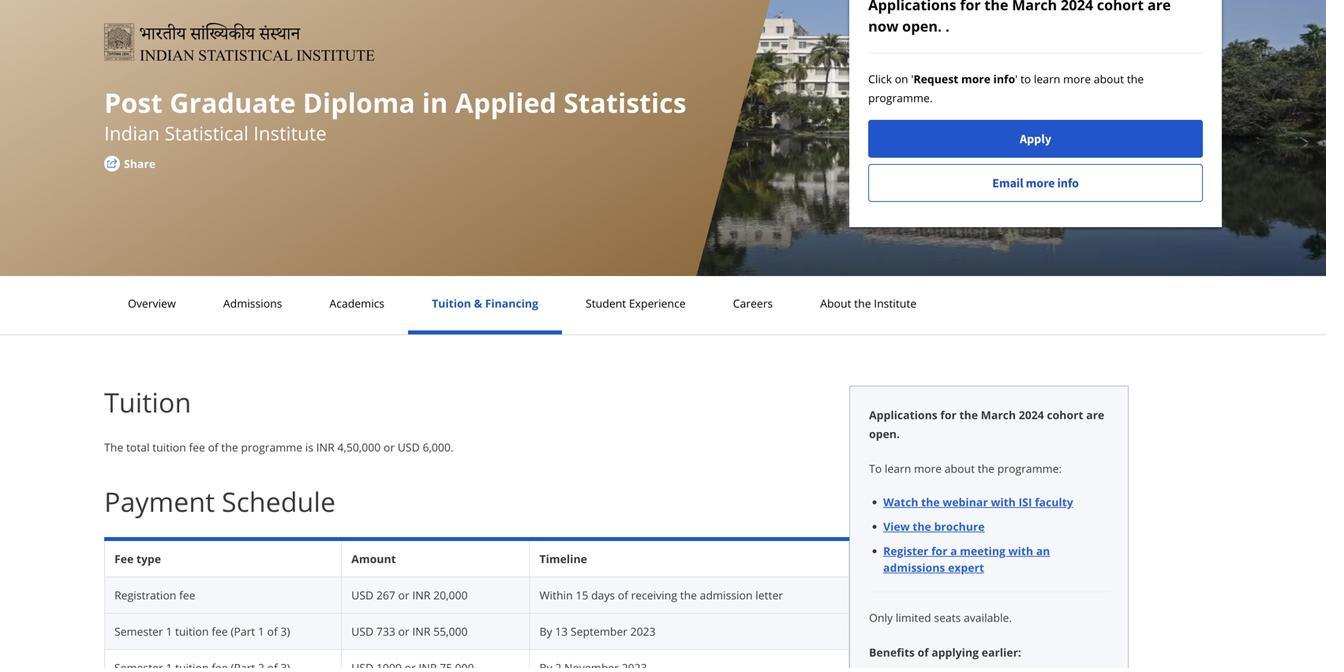 Task type: describe. For each thing, give the bounding box(es) containing it.
2023
[[631, 625, 656, 640]]

admissions link
[[219, 296, 287, 311]]

the total tuition fee of the programme is inr 4,50,000 or usd 6,000.
[[104, 440, 454, 455]]

0 vertical spatial or
[[384, 440, 395, 455]]

click
[[869, 71, 892, 86]]

a
[[951, 544, 958, 559]]

1 vertical spatial fee
[[179, 588, 195, 603]]

available.
[[964, 611, 1013, 626]]

inr for usd 267 or inr 20,000
[[413, 588, 431, 603]]

post
[[104, 84, 163, 121]]

post graduate diploma in applied statistics indian statistical institute
[[104, 84, 687, 146]]

fee for of
[[189, 440, 205, 455]]

within 15 days of receiving the admission letter
[[540, 588, 783, 603]]

more inside button
[[1026, 175, 1055, 191]]

cohort for post graduate diploma in applied statistics
[[1098, 0, 1144, 15]]

15
[[576, 588, 589, 603]]

info inside email more info button
[[1058, 175, 1079, 191]]

student
[[586, 296, 626, 311]]

1 horizontal spatial institute
[[874, 296, 917, 311]]

apply
[[1020, 131, 1052, 147]]

webinar
[[943, 495, 989, 510]]

2024 for the total tuition fee of the programme is inr 4,50,000 or usd 6,000.
[[1019, 408, 1045, 423]]

open. inside the applications for the march 2024 cohort are open.
[[870, 427, 900, 442]]

usd for 733
[[352, 625, 374, 640]]

applying
[[932, 646, 979, 661]]

' to learn more about the programme.
[[869, 71, 1144, 105]]

financing
[[485, 296, 539, 311]]

13
[[555, 625, 568, 640]]

0 vertical spatial inr
[[316, 440, 335, 455]]

55,000
[[434, 625, 468, 640]]

4,50,000
[[338, 440, 381, 455]]

email more info
[[993, 175, 1079, 191]]

request
[[914, 71, 959, 86]]

programme.
[[869, 90, 933, 105]]

2 1 from the left
[[258, 625, 264, 640]]

tuition & financing link
[[427, 296, 543, 311]]

only
[[870, 611, 893, 626]]

the
[[104, 440, 123, 455]]

fee for (part
[[212, 625, 228, 640]]

list containing watch the webinar with isi faculty
[[876, 494, 1110, 577]]

0 vertical spatial usd
[[398, 440, 420, 455]]

indian statistical institute image
[[104, 23, 375, 61]]

by
[[540, 625, 553, 640]]

total
[[126, 440, 150, 455]]

an
[[1037, 544, 1051, 559]]

experience
[[629, 296, 686, 311]]

email more info button
[[869, 164, 1204, 202]]

meeting
[[961, 544, 1006, 559]]

1 vertical spatial about
[[945, 462, 975, 477]]

1 ' from the left
[[912, 71, 914, 86]]

timeline
[[540, 552, 588, 567]]

register for a meeting with an admissions expert link
[[884, 544, 1051, 576]]

september
[[571, 625, 628, 640]]

payment
[[104, 484, 215, 520]]

3)
[[281, 625, 290, 640]]

payment schedule
[[104, 484, 336, 520]]

overview
[[128, 296, 176, 311]]

in
[[422, 84, 448, 121]]

view
[[884, 520, 910, 535]]

admission
[[700, 588, 753, 603]]

registration fee
[[115, 588, 195, 603]]

or for 267
[[398, 588, 410, 603]]

on
[[895, 71, 909, 86]]

applications for the march 2024 cohort are open.
[[870, 408, 1105, 442]]

benefits
[[870, 646, 915, 661]]

applications for post graduate diploma in applied statistics
[[869, 0, 957, 15]]

about
[[821, 296, 852, 311]]

tuition for tuition & financing
[[432, 296, 471, 311]]

statistical
[[165, 120, 249, 146]]

academics
[[330, 296, 385, 311]]

diploma
[[303, 84, 415, 121]]

0 vertical spatial with
[[991, 495, 1016, 510]]

email
[[993, 175, 1024, 191]]

watch the webinar with isi faculty link
[[884, 495, 1074, 510]]

to
[[870, 462, 882, 477]]

&
[[474, 296, 483, 311]]

0 vertical spatial info
[[994, 71, 1016, 86]]

about the institute
[[821, 296, 917, 311]]

only limited seats available.
[[870, 611, 1013, 626]]

programme:
[[998, 462, 1062, 477]]

careers link
[[729, 296, 778, 311]]

of up the payment schedule at the left
[[208, 440, 219, 455]]

more right request
[[962, 71, 991, 86]]

expert
[[949, 561, 985, 576]]

registration
[[115, 588, 176, 603]]

schedule
[[222, 484, 336, 520]]

careers
[[733, 296, 773, 311]]

tuition & financing
[[432, 296, 539, 311]]

fee type
[[115, 552, 161, 567]]

days
[[592, 588, 615, 603]]



Task type: vqa. For each thing, say whether or not it's contained in the screenshot.
2024 inside applications for the march 2024 cohort are now open. .
yes



Task type: locate. For each thing, give the bounding box(es) containing it.
0 vertical spatial tuition
[[153, 440, 186, 455]]

.
[[946, 17, 950, 36]]

for inside register for a meeting with an admissions expert
[[932, 544, 948, 559]]

tuition for tuition
[[104, 384, 191, 421]]

0 vertical spatial open.
[[903, 17, 942, 36]]

are inside the applications for the march 2024 cohort are open.
[[1087, 408, 1105, 423]]

limited
[[896, 611, 932, 626]]

march for the total tuition fee of the programme is inr 4,50,000 or usd 6,000.
[[981, 408, 1017, 423]]

for inside applications for the march 2024 cohort are now open. .
[[961, 0, 981, 15]]

1 horizontal spatial 2024
[[1061, 0, 1094, 15]]

inr right is
[[316, 440, 335, 455]]

0 vertical spatial learn
[[1035, 71, 1061, 86]]

with left isi
[[991, 495, 1016, 510]]

0 vertical spatial are
[[1148, 0, 1172, 15]]

1 vertical spatial march
[[981, 408, 1017, 423]]

' left to
[[1016, 71, 1018, 86]]

open. left .
[[903, 17, 942, 36]]

2 ' from the left
[[1016, 71, 1018, 86]]

for inside the applications for the march 2024 cohort are open.
[[941, 408, 957, 423]]

0 horizontal spatial 1
[[166, 625, 172, 640]]

learn inside ' to learn more about the programme.
[[1035, 71, 1061, 86]]

view the brochure link
[[884, 520, 985, 535]]

or
[[384, 440, 395, 455], [398, 588, 410, 603], [398, 625, 410, 640]]

fee up semester 1 tuition fee (part 1 of 3)
[[179, 588, 195, 603]]

0 horizontal spatial '
[[912, 71, 914, 86]]

2024 for post graduate diploma in applied statistics
[[1061, 0, 1094, 15]]

institute inside post graduate diploma in applied statistics indian statistical institute
[[254, 120, 327, 146]]

student experience
[[586, 296, 686, 311]]

cohort inside the applications for the march 2024 cohort are open.
[[1047, 408, 1084, 423]]

within
[[540, 588, 573, 603]]

2 vertical spatial for
[[932, 544, 948, 559]]

march
[[1013, 0, 1058, 15], [981, 408, 1017, 423]]

0 vertical spatial march
[[1013, 0, 1058, 15]]

about inside ' to learn more about the programme.
[[1094, 71, 1125, 86]]

overview link
[[123, 296, 181, 311]]

applications inside applications for the march 2024 cohort are now open. .
[[869, 0, 957, 15]]

1 vertical spatial for
[[941, 408, 957, 423]]

1 vertical spatial 2024
[[1019, 408, 1045, 423]]

are for the total tuition fee of the programme is inr 4,50,000 or usd 6,000.
[[1087, 408, 1105, 423]]

1 horizontal spatial 1
[[258, 625, 264, 640]]

1 1 from the left
[[166, 625, 172, 640]]

(part
[[231, 625, 255, 640]]

apply button
[[869, 120, 1204, 158]]

march for post graduate diploma in applied statistics
[[1013, 0, 1058, 15]]

share
[[124, 156, 156, 171]]

march inside the applications for the march 2024 cohort are open.
[[981, 408, 1017, 423]]

for
[[961, 0, 981, 15], [941, 408, 957, 423], [932, 544, 948, 559]]

more right to
[[1064, 71, 1092, 86]]

usd 267 or inr 20,000
[[352, 588, 468, 603]]

the inside applications for the march 2024 cohort are now open. .
[[985, 0, 1009, 15]]

more inside ' to learn more about the programme.
[[1064, 71, 1092, 86]]

1 horizontal spatial are
[[1148, 0, 1172, 15]]

student experience link
[[581, 296, 691, 311]]

0 vertical spatial cohort
[[1098, 0, 1144, 15]]

0 horizontal spatial cohort
[[1047, 408, 1084, 423]]

applications up "now"
[[869, 0, 957, 15]]

inr for usd 733 or inr 55,000
[[413, 625, 431, 640]]

2024 inside the applications for the march 2024 cohort are open.
[[1019, 408, 1045, 423]]

0 vertical spatial institute
[[254, 120, 327, 146]]

is
[[305, 440, 314, 455]]

about the institute link
[[816, 296, 922, 311]]

applications for the march 2024 cohort are now open. .
[[869, 0, 1172, 36]]

open. inside applications for the march 2024 cohort are now open. .
[[903, 17, 942, 36]]

1 vertical spatial open.
[[870, 427, 900, 442]]

1 vertical spatial with
[[1009, 544, 1034, 559]]

fee left (part
[[212, 625, 228, 640]]

march up to
[[1013, 0, 1058, 15]]

faculty
[[1035, 495, 1074, 510]]

0 vertical spatial tuition
[[432, 296, 471, 311]]

0 vertical spatial 2024
[[1061, 0, 1094, 15]]

info
[[994, 71, 1016, 86], [1058, 175, 1079, 191]]

letter
[[756, 588, 783, 603]]

1 vertical spatial learn
[[885, 462, 912, 477]]

watch
[[884, 495, 919, 510]]

brochure
[[935, 520, 985, 535]]

0 horizontal spatial tuition
[[104, 384, 191, 421]]

fee up the payment schedule at the left
[[189, 440, 205, 455]]

academics link
[[325, 296, 389, 311]]

2024
[[1061, 0, 1094, 15], [1019, 408, 1045, 423]]

0 horizontal spatial are
[[1087, 408, 1105, 423]]

share button
[[104, 156, 179, 172]]

0 horizontal spatial institute
[[254, 120, 327, 146]]

2024 inside applications for the march 2024 cohort are now open. .
[[1061, 0, 1094, 15]]

applications up to
[[870, 408, 938, 423]]

cohort for the total tuition fee of the programme is inr 4,50,000 or usd 6,000.
[[1047, 408, 1084, 423]]

are
[[1148, 0, 1172, 15], [1087, 408, 1105, 423]]

admissions
[[223, 296, 282, 311]]

semester 1 tuition fee (part 1 of 3)
[[115, 625, 290, 640]]

admissions
[[884, 561, 946, 576]]

register
[[884, 544, 929, 559]]

usd for 267
[[352, 588, 374, 603]]

0 vertical spatial for
[[961, 0, 981, 15]]

register for a meeting with an admissions expert
[[884, 544, 1051, 576]]

info left to
[[994, 71, 1016, 86]]

for for post graduate diploma in applied statistics
[[961, 0, 981, 15]]

applications inside the applications for the march 2024 cohort are open.
[[870, 408, 938, 423]]

usd left 6,000.
[[398, 440, 420, 455]]

statistics
[[564, 84, 687, 121]]

1 vertical spatial tuition
[[104, 384, 191, 421]]

1 horizontal spatial '
[[1016, 71, 1018, 86]]

of left the 3)
[[267, 625, 278, 640]]

0 horizontal spatial 2024
[[1019, 408, 1045, 423]]

2 vertical spatial usd
[[352, 625, 374, 640]]

programme
[[241, 440, 303, 455]]

or right 267
[[398, 588, 410, 603]]

earlier:
[[982, 646, 1022, 661]]

graduate
[[170, 84, 296, 121]]

'
[[912, 71, 914, 86], [1016, 71, 1018, 86]]

tuition up total
[[104, 384, 191, 421]]

1 horizontal spatial info
[[1058, 175, 1079, 191]]

or right 733
[[398, 625, 410, 640]]

the inside the applications for the march 2024 cohort are open.
[[960, 408, 979, 423]]

with left an
[[1009, 544, 1034, 559]]

1 horizontal spatial open.
[[903, 17, 942, 36]]

1 horizontal spatial cohort
[[1098, 0, 1144, 15]]

view the brochure
[[884, 520, 985, 535]]

usd left 733
[[352, 625, 374, 640]]

more up watch
[[915, 462, 942, 477]]

learn
[[1035, 71, 1061, 86], [885, 462, 912, 477]]

1 vertical spatial info
[[1058, 175, 1079, 191]]

1 vertical spatial tuition
[[175, 625, 209, 640]]

click on ' request more info
[[869, 71, 1016, 86]]

cohort inside applications for the march 2024 cohort are now open. .
[[1098, 0, 1144, 15]]

2 vertical spatial inr
[[413, 625, 431, 640]]

1 horizontal spatial tuition
[[432, 296, 471, 311]]

with
[[991, 495, 1016, 510], [1009, 544, 1034, 559]]

0 vertical spatial fee
[[189, 440, 205, 455]]

' right on
[[912, 71, 914, 86]]

2 vertical spatial fee
[[212, 625, 228, 640]]

usd left 267
[[352, 588, 374, 603]]

1 vertical spatial or
[[398, 588, 410, 603]]

amount
[[352, 552, 396, 567]]

march inside applications for the march 2024 cohort are now open. .
[[1013, 0, 1058, 15]]

list
[[876, 494, 1110, 577]]

more
[[962, 71, 991, 86], [1064, 71, 1092, 86], [1026, 175, 1055, 191], [915, 462, 942, 477]]

applications for the total tuition fee of the programme is inr 4,50,000 or usd 6,000.
[[870, 408, 938, 423]]

tuition for 1
[[175, 625, 209, 640]]

inr left 55,000 in the bottom left of the page
[[413, 625, 431, 640]]

type
[[137, 552, 161, 567]]

1
[[166, 625, 172, 640], [258, 625, 264, 640]]

733
[[377, 625, 396, 640]]

0 vertical spatial about
[[1094, 71, 1125, 86]]

receiving
[[631, 588, 678, 603]]

tuition
[[153, 440, 186, 455], [175, 625, 209, 640]]

0 horizontal spatial learn
[[885, 462, 912, 477]]

to
[[1021, 71, 1032, 86]]

isi
[[1019, 495, 1033, 510]]

' inside ' to learn more about the programme.
[[1016, 71, 1018, 86]]

open.
[[903, 17, 942, 36], [870, 427, 900, 442]]

1 horizontal spatial about
[[1094, 71, 1125, 86]]

applications
[[869, 0, 957, 15], [870, 408, 938, 423]]

tuition left (part
[[175, 625, 209, 640]]

for for the total tuition fee of the programme is inr 4,50,000 or usd 6,000.
[[941, 408, 957, 423]]

for up the to learn more about the programme:
[[941, 408, 957, 423]]

2 vertical spatial or
[[398, 625, 410, 640]]

more right email
[[1026, 175, 1055, 191]]

or for 733
[[398, 625, 410, 640]]

march up programme:
[[981, 408, 1017, 423]]

fee
[[115, 552, 134, 567]]

inr left 20,000
[[413, 588, 431, 603]]

inr
[[316, 440, 335, 455], [413, 588, 431, 603], [413, 625, 431, 640]]

the inside ' to learn more about the programme.
[[1128, 71, 1144, 86]]

are inside applications for the march 2024 cohort are now open. .
[[1148, 0, 1172, 15]]

seats
[[935, 611, 961, 626]]

6,000.
[[423, 440, 454, 455]]

1 vertical spatial institute
[[874, 296, 917, 311]]

or right the 4,50,000
[[384, 440, 395, 455]]

1 right semester
[[166, 625, 172, 640]]

for left a
[[932, 544, 948, 559]]

are for post graduate diploma in applied statistics
[[1148, 0, 1172, 15]]

info down apply button
[[1058, 175, 1079, 191]]

1 vertical spatial applications
[[870, 408, 938, 423]]

of right benefits
[[918, 646, 929, 661]]

1 vertical spatial usd
[[352, 588, 374, 603]]

tuition for total
[[153, 440, 186, 455]]

watch the webinar with isi faculty
[[884, 495, 1074, 510]]

0 horizontal spatial open.
[[870, 427, 900, 442]]

tuition right total
[[153, 440, 186, 455]]

semester
[[115, 625, 163, 640]]

1 right (part
[[258, 625, 264, 640]]

267
[[377, 588, 396, 603]]

for up 'click on ' request more info'
[[961, 0, 981, 15]]

1 vertical spatial cohort
[[1047, 408, 1084, 423]]

about
[[1094, 71, 1125, 86], [945, 462, 975, 477]]

to learn more about the programme:
[[870, 462, 1062, 477]]

20,000
[[434, 588, 468, 603]]

with inside register for a meeting with an admissions expert
[[1009, 544, 1034, 559]]

0 horizontal spatial info
[[994, 71, 1016, 86]]

0 vertical spatial applications
[[869, 0, 957, 15]]

the
[[985, 0, 1009, 15], [1128, 71, 1144, 86], [855, 296, 872, 311], [960, 408, 979, 423], [221, 440, 238, 455], [978, 462, 995, 477], [922, 495, 940, 510], [913, 520, 932, 535], [680, 588, 697, 603]]

of right days
[[618, 588, 629, 603]]

of
[[208, 440, 219, 455], [618, 588, 629, 603], [267, 625, 278, 640], [918, 646, 929, 661]]

benefits of applying earlier:
[[870, 646, 1022, 661]]

applied
[[455, 84, 557, 121]]

1 horizontal spatial learn
[[1035, 71, 1061, 86]]

1 vertical spatial are
[[1087, 408, 1105, 423]]

1 vertical spatial inr
[[413, 588, 431, 603]]

tuition left &
[[432, 296, 471, 311]]

0 horizontal spatial about
[[945, 462, 975, 477]]

open. up to
[[870, 427, 900, 442]]



